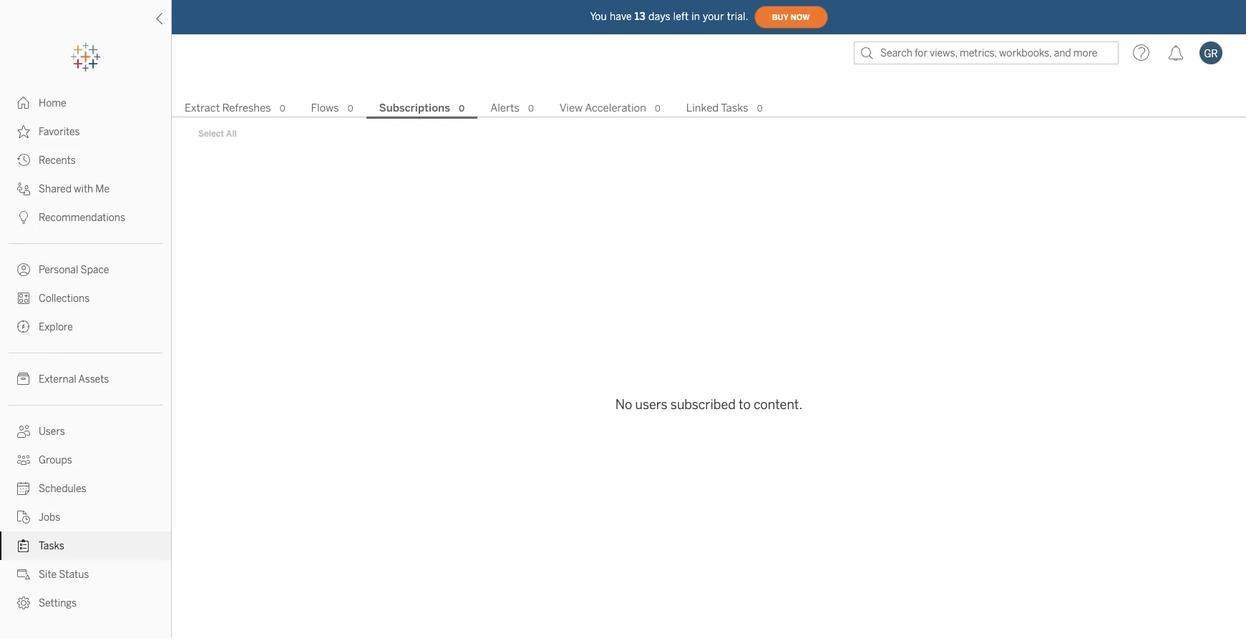 Task type: vqa. For each thing, say whether or not it's contained in the screenshot.
bottommost SIZE
no



Task type: locate. For each thing, give the bounding box(es) containing it.
1 horizontal spatial tasks
[[721, 102, 749, 115]]

0 for subscriptions
[[459, 104, 465, 114]]

0 right flows
[[348, 104, 353, 114]]

sub-spaces tab list
[[172, 100, 1246, 119]]

9 by text only_f5he34f image from the top
[[17, 568, 30, 581]]

by text only_f5he34f image inside the site status link
[[17, 568, 30, 581]]

tasks down jobs at the left bottom of page
[[39, 540, 64, 553]]

you have 13 days left in your trial.
[[590, 10, 749, 23]]

by text only_f5he34f image left the explore on the bottom left of page
[[17, 321, 30, 334]]

alerts
[[490, 102, 520, 115]]

by text only_f5he34f image for groups
[[17, 454, 30, 467]]

by text only_f5he34f image for jobs
[[17, 511, 30, 524]]

by text only_f5he34f image left home at the top of the page
[[17, 97, 30, 110]]

by text only_f5he34f image left 'recents'
[[17, 154, 30, 167]]

8 by text only_f5he34f image from the top
[[17, 511, 30, 524]]

you
[[590, 10, 607, 23]]

by text only_f5he34f image left site
[[17, 568, 30, 581]]

users link
[[0, 417, 171, 446]]

6 by text only_f5he34f image from the top
[[17, 540, 30, 553]]

personal space
[[39, 264, 109, 276]]

0 right alerts
[[528, 104, 534, 114]]

7 by text only_f5he34f image from the top
[[17, 483, 30, 495]]

explore link
[[0, 313, 171, 341]]

buy
[[772, 13, 789, 22]]

3 0 from the left
[[459, 104, 465, 114]]

collections
[[39, 293, 90, 305]]

settings
[[39, 598, 77, 610]]

by text only_f5he34f image inside favorites link
[[17, 125, 30, 138]]

by text only_f5he34f image inside recommendations link
[[17, 211, 30, 224]]

view
[[560, 102, 583, 115]]

3 by text only_f5he34f image from the top
[[17, 211, 30, 224]]

2 0 from the left
[[348, 104, 353, 114]]

4 by text only_f5he34f image from the top
[[17, 292, 30, 305]]

by text only_f5he34f image left jobs at the left bottom of page
[[17, 511, 30, 524]]

now
[[791, 13, 810, 22]]

all
[[226, 129, 237, 139]]

by text only_f5he34f image
[[17, 125, 30, 138], [17, 183, 30, 195], [17, 211, 30, 224], [17, 373, 30, 386], [17, 454, 30, 467], [17, 540, 30, 553]]

buy now button
[[754, 6, 828, 29]]

0
[[280, 104, 285, 114], [348, 104, 353, 114], [459, 104, 465, 114], [528, 104, 534, 114], [655, 104, 661, 114], [757, 104, 763, 114]]

external assets link
[[0, 365, 171, 394]]

shared with me link
[[0, 175, 171, 203]]

by text only_f5he34f image for recommendations
[[17, 211, 30, 224]]

by text only_f5he34f image for shared with me
[[17, 183, 30, 195]]

by text only_f5he34f image inside explore link
[[17, 321, 30, 334]]

no users subscribed to content.
[[615, 397, 803, 413]]

by text only_f5he34f image inside jobs link
[[17, 511, 30, 524]]

0 vertical spatial tasks
[[721, 102, 749, 115]]

navigation
[[172, 97, 1246, 119]]

your
[[703, 10, 724, 23]]

6 by text only_f5he34f image from the top
[[17, 425, 30, 438]]

by text only_f5he34f image inside external assets link
[[17, 373, 30, 386]]

status
[[59, 569, 89, 581]]

0 right linked tasks
[[757, 104, 763, 114]]

in
[[692, 10, 700, 23]]

by text only_f5he34f image left settings
[[17, 597, 30, 610]]

by text only_f5he34f image inside recents link
[[17, 154, 30, 167]]

users
[[635, 397, 668, 413]]

by text only_f5he34f image inside home link
[[17, 97, 30, 110]]

13
[[635, 10, 646, 23]]

recents link
[[0, 146, 171, 175]]

by text only_f5he34f image inside the settings link
[[17, 597, 30, 610]]

3 by text only_f5he34f image from the top
[[17, 263, 30, 276]]

main navigation. press the up and down arrow keys to access links. element
[[0, 89, 171, 618]]

4 0 from the left
[[528, 104, 534, 114]]

linked tasks
[[686, 102, 749, 115]]

4 by text only_f5he34f image from the top
[[17, 373, 30, 386]]

by text only_f5he34f image left collections
[[17, 292, 30, 305]]

to
[[739, 397, 751, 413]]

extract refreshes
[[185, 102, 271, 115]]

by text only_f5he34f image
[[17, 97, 30, 110], [17, 154, 30, 167], [17, 263, 30, 276], [17, 292, 30, 305], [17, 321, 30, 334], [17, 425, 30, 438], [17, 483, 30, 495], [17, 511, 30, 524], [17, 568, 30, 581], [17, 597, 30, 610]]

by text only_f5he34f image inside personal space link
[[17, 263, 30, 276]]

favorites link
[[0, 117, 171, 146]]

by text only_f5he34f image for collections
[[17, 292, 30, 305]]

0 for linked tasks
[[757, 104, 763, 114]]

by text only_f5he34f image for home
[[17, 97, 30, 110]]

tasks
[[721, 102, 749, 115], [39, 540, 64, 553]]

2 by text only_f5he34f image from the top
[[17, 183, 30, 195]]

by text only_f5he34f image inside collections link
[[17, 292, 30, 305]]

0 for flows
[[348, 104, 353, 114]]

by text only_f5he34f image inside groups link
[[17, 454, 30, 467]]

0 horizontal spatial tasks
[[39, 540, 64, 553]]

by text only_f5he34f image left users
[[17, 425, 30, 438]]

2 by text only_f5he34f image from the top
[[17, 154, 30, 167]]

shared with me
[[39, 183, 110, 195]]

by text only_f5he34f image left schedules
[[17, 483, 30, 495]]

view acceleration
[[560, 102, 646, 115]]

space
[[81, 264, 109, 276]]

recommendations
[[39, 212, 125, 224]]

1 by text only_f5he34f image from the top
[[17, 97, 30, 110]]

5 by text only_f5he34f image from the top
[[17, 454, 30, 467]]

refreshes
[[222, 102, 271, 115]]

by text only_f5he34f image inside shared with me link
[[17, 183, 30, 195]]

explore
[[39, 321, 73, 334]]

tasks right linked
[[721, 102, 749, 115]]

6 0 from the left
[[757, 104, 763, 114]]

collections link
[[0, 284, 171, 313]]

by text only_f5he34f image inside users link
[[17, 425, 30, 438]]

0 right refreshes
[[280, 104, 285, 114]]

5 by text only_f5he34f image from the top
[[17, 321, 30, 334]]

personal space link
[[0, 256, 171, 284]]

by text only_f5he34f image for site status
[[17, 568, 30, 581]]

favorites
[[39, 126, 80, 138]]

by text only_f5he34f image inside tasks link
[[17, 540, 30, 553]]

1 by text only_f5he34f image from the top
[[17, 125, 30, 138]]

external
[[39, 374, 76, 386]]

by text only_f5he34f image inside schedules link
[[17, 483, 30, 495]]

5 0 from the left
[[655, 104, 661, 114]]

by text only_f5he34f image left personal
[[17, 263, 30, 276]]

0 right acceleration
[[655, 104, 661, 114]]

extract
[[185, 102, 220, 115]]

0 left alerts
[[459, 104, 465, 114]]

settings link
[[0, 589, 171, 618]]

10 by text only_f5he34f image from the top
[[17, 597, 30, 610]]

1 0 from the left
[[280, 104, 285, 114]]

1 vertical spatial tasks
[[39, 540, 64, 553]]



Task type: describe. For each thing, give the bounding box(es) containing it.
users
[[39, 426, 65, 438]]

no
[[615, 397, 632, 413]]

site
[[39, 569, 57, 581]]

subscribed
[[671, 397, 736, 413]]

acceleration
[[585, 102, 646, 115]]

groups link
[[0, 446, 171, 475]]

recents
[[39, 155, 76, 167]]

personal
[[39, 264, 78, 276]]

days
[[649, 10, 671, 23]]

by text only_f5he34f image for personal space
[[17, 263, 30, 276]]

subscriptions
[[379, 102, 450, 115]]

by text only_f5he34f image for tasks
[[17, 540, 30, 553]]

external assets
[[39, 374, 109, 386]]

0 for view acceleration
[[655, 104, 661, 114]]

select
[[198, 129, 224, 139]]

select all
[[198, 129, 237, 139]]

by text only_f5he34f image for settings
[[17, 597, 30, 610]]

home link
[[0, 89, 171, 117]]

site status link
[[0, 561, 171, 589]]

by text only_f5he34f image for external assets
[[17, 373, 30, 386]]

tasks inside main navigation. press the up and down arrow keys to access links. "element"
[[39, 540, 64, 553]]

by text only_f5he34f image for favorites
[[17, 125, 30, 138]]

by text only_f5he34f image for schedules
[[17, 483, 30, 495]]

linked
[[686, 102, 719, 115]]

me
[[95, 183, 110, 195]]

jobs
[[39, 512, 60, 524]]

recommendations link
[[0, 203, 171, 232]]

trial.
[[727, 10, 749, 23]]

0 for extract refreshes
[[280, 104, 285, 114]]

navigation containing extract refreshes
[[172, 97, 1246, 119]]

navigation panel element
[[0, 43, 171, 618]]

with
[[74, 183, 93, 195]]

schedules
[[39, 483, 86, 495]]

0 for alerts
[[528, 104, 534, 114]]

schedules link
[[0, 475, 171, 503]]

groups
[[39, 455, 72, 467]]

tasks inside 'sub-spaces' tab list
[[721, 102, 749, 115]]

tasks link
[[0, 532, 171, 561]]

buy now
[[772, 13, 810, 22]]

Search for views, metrics, workbooks, and more text field
[[854, 42, 1119, 64]]

no users subscribed to content. main content
[[172, 72, 1246, 639]]

assets
[[78, 374, 109, 386]]

left
[[673, 10, 689, 23]]

site status
[[39, 569, 89, 581]]

by text only_f5he34f image for recents
[[17, 154, 30, 167]]

select all button
[[189, 125, 246, 142]]

jobs link
[[0, 503, 171, 532]]

by text only_f5he34f image for explore
[[17, 321, 30, 334]]

by text only_f5he34f image for users
[[17, 425, 30, 438]]

content.
[[754, 397, 803, 413]]

home
[[39, 97, 66, 110]]

flows
[[311, 102, 339, 115]]

shared
[[39, 183, 72, 195]]

have
[[610, 10, 632, 23]]



